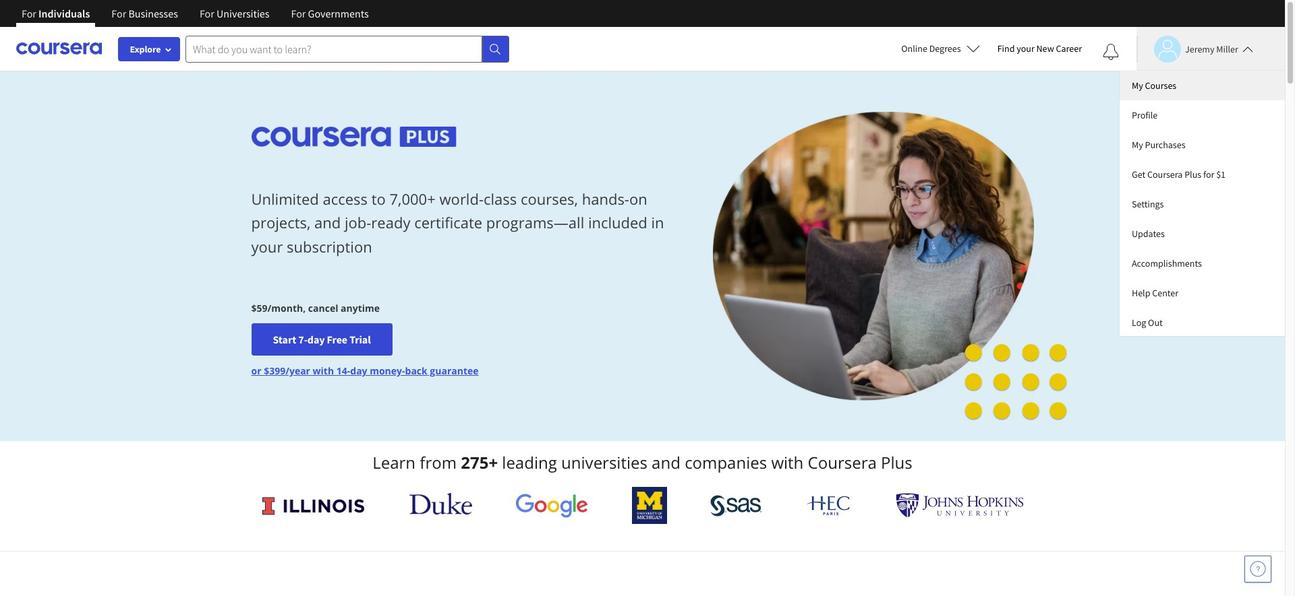 Task type: locate. For each thing, give the bounding box(es) containing it.
show notifications image
[[1103, 44, 1119, 60]]

coursera up hec paris image on the bottom right of the page
[[808, 452, 877, 474]]

day left money-
[[350, 365, 367, 378]]

2 for from the left
[[112, 7, 126, 20]]

and up subscription
[[314, 213, 341, 233]]

start 7-day free trial
[[273, 333, 371, 347]]

for governments
[[291, 7, 369, 20]]

courses
[[1145, 80, 1177, 92]]

with right companies
[[771, 452, 804, 474]]

your inside unlimited access to 7,000+ world-class courses, hands-on projects, and job-ready certificate programs—all included in your subscription
[[251, 236, 283, 257]]

get coursera plus for $1
[[1132, 169, 1226, 181]]

3 for from the left
[[200, 7, 214, 20]]

for universities
[[200, 7, 269, 20]]

1 horizontal spatial day
[[350, 365, 367, 378]]

for
[[1203, 169, 1214, 181]]

for left governments at the top
[[291, 7, 306, 20]]

$59 /month, cancel anytime
[[251, 302, 380, 315]]

1 vertical spatial day
[[350, 365, 367, 378]]

for for businesses
[[112, 7, 126, 20]]

1 vertical spatial plus
[[881, 452, 912, 474]]

1 horizontal spatial with
[[771, 452, 804, 474]]

4 for from the left
[[291, 7, 306, 20]]

0 vertical spatial your
[[1017, 42, 1035, 55]]

certificate
[[414, 213, 482, 233]]

miller
[[1216, 43, 1238, 55]]

explore
[[130, 43, 161, 55]]

hands-
[[582, 189, 629, 209]]

0 vertical spatial my
[[1132, 80, 1143, 92]]

coursera
[[1147, 169, 1183, 181], [808, 452, 877, 474]]

your right find
[[1017, 42, 1035, 55]]

7,000+
[[390, 189, 436, 209]]

0 horizontal spatial and
[[314, 213, 341, 233]]

jeremy miller
[[1185, 43, 1238, 55]]

sas image
[[711, 495, 762, 517]]

or $399 /year with 14-day money-back guarantee
[[251, 365, 479, 378]]

/month,
[[267, 302, 306, 315]]

get coursera plus for $1 link
[[1120, 160, 1285, 190]]

0 horizontal spatial plus
[[881, 452, 912, 474]]

my
[[1132, 80, 1143, 92], [1132, 139, 1143, 151]]

1 horizontal spatial coursera
[[1147, 169, 1183, 181]]

None search field
[[185, 35, 509, 62]]

$59
[[251, 302, 267, 315]]

for left individuals
[[22, 7, 36, 20]]

profile link
[[1120, 101, 1285, 130]]

help center
[[1132, 287, 1179, 299]]

coursera image
[[16, 38, 102, 60]]

1 horizontal spatial plus
[[1185, 169, 1201, 181]]

1 vertical spatial my
[[1132, 139, 1143, 151]]

job-
[[345, 213, 371, 233]]

in
[[651, 213, 664, 233]]

find your new career
[[997, 42, 1082, 55]]

plus
[[1185, 169, 1201, 181], [881, 452, 912, 474]]

accomplishments
[[1132, 258, 1202, 270]]

0 horizontal spatial with
[[313, 365, 334, 378]]

1 my from the top
[[1132, 80, 1143, 92]]

$1
[[1216, 169, 1226, 181]]

to
[[371, 189, 386, 209]]

with left 14-
[[313, 365, 334, 378]]

and up the 'university of michigan' image
[[652, 452, 681, 474]]

explore button
[[118, 37, 180, 61]]

settings link
[[1120, 190, 1285, 219]]

your down projects,
[[251, 236, 283, 257]]

get
[[1132, 169, 1146, 181]]

0 vertical spatial day
[[307, 333, 325, 347]]

day left free
[[307, 333, 325, 347]]

on
[[629, 189, 647, 209]]

1 vertical spatial your
[[251, 236, 283, 257]]

0 horizontal spatial day
[[307, 333, 325, 347]]

money-
[[370, 365, 405, 378]]

purchases
[[1145, 139, 1186, 151]]

subscription
[[287, 236, 372, 257]]

for left universities
[[200, 7, 214, 20]]

1 vertical spatial with
[[771, 452, 804, 474]]

my left purchases on the top
[[1132, 139, 1143, 151]]

back
[[405, 365, 427, 378]]

coursera right get
[[1147, 169, 1183, 181]]

2 my from the top
[[1132, 139, 1143, 151]]

0 vertical spatial plus
[[1185, 169, 1201, 181]]

my purchases link
[[1120, 130, 1285, 160]]

with
[[313, 365, 334, 378], [771, 452, 804, 474]]

/year
[[285, 365, 310, 378]]

0 horizontal spatial coursera
[[808, 452, 877, 474]]

0 vertical spatial with
[[313, 365, 334, 378]]

1 for from the left
[[22, 7, 36, 20]]

for left businesses
[[112, 7, 126, 20]]

for businesses
[[112, 7, 178, 20]]

0 vertical spatial coursera
[[1147, 169, 1183, 181]]

my left courses
[[1132, 80, 1143, 92]]

and
[[314, 213, 341, 233], [652, 452, 681, 474]]

0 horizontal spatial your
[[251, 236, 283, 257]]

free
[[327, 333, 347, 347]]

my for my purchases
[[1132, 139, 1143, 151]]

day
[[307, 333, 325, 347], [350, 365, 367, 378]]

online
[[901, 42, 927, 55]]

my courses
[[1132, 80, 1177, 92]]

for for individuals
[[22, 7, 36, 20]]

online degrees
[[901, 42, 961, 55]]

start 7-day free trial button
[[251, 324, 392, 356]]

updates link
[[1120, 219, 1285, 249]]

my for my courses
[[1132, 80, 1143, 92]]

your
[[1017, 42, 1035, 55], [251, 236, 283, 257]]

for
[[22, 7, 36, 20], [112, 7, 126, 20], [200, 7, 214, 20], [291, 7, 306, 20]]

log out
[[1132, 317, 1163, 329]]

jeremy miller menu
[[1120, 71, 1285, 337]]

0 vertical spatial and
[[314, 213, 341, 233]]

companies
[[685, 452, 767, 474]]

1 vertical spatial and
[[652, 452, 681, 474]]

learn from 275+ leading universities and companies with coursera plus
[[373, 452, 912, 474]]



Task type: vqa. For each thing, say whether or not it's contained in the screenshot.
rightmost Plus
yes



Task type: describe. For each thing, give the bounding box(es) containing it.
businesses
[[128, 7, 178, 20]]

included
[[588, 213, 647, 233]]

johns hopkins university image
[[896, 494, 1024, 519]]

for individuals
[[22, 7, 90, 20]]

find
[[997, 42, 1015, 55]]

universities
[[217, 7, 269, 20]]

anytime
[[341, 302, 380, 315]]

my courses link
[[1120, 71, 1285, 101]]

cancel
[[308, 302, 338, 315]]

What do you want to learn? text field
[[185, 35, 482, 62]]

start
[[273, 333, 296, 347]]

out
[[1148, 317, 1163, 329]]

coursera inside 'get coursera plus for $1' link
[[1147, 169, 1183, 181]]

$399
[[264, 365, 285, 378]]

plus inside jeremy miller menu
[[1185, 169, 1201, 181]]

online degrees button
[[891, 34, 991, 63]]

help
[[1132, 287, 1150, 299]]

log
[[1132, 317, 1146, 329]]

for for universities
[[200, 7, 214, 20]]

unlimited access to 7,000+ world-class courses, hands-on projects, and job-ready certificate programs—all included in your subscription
[[251, 189, 664, 257]]

courses,
[[521, 189, 578, 209]]

settings
[[1132, 198, 1164, 210]]

log out button
[[1120, 308, 1285, 337]]

university of illinois at urbana-champaign image
[[261, 495, 366, 517]]

updates
[[1132, 228, 1165, 240]]

learn
[[373, 452, 416, 474]]

unlimited
[[251, 189, 319, 209]]

banner navigation
[[11, 0, 380, 37]]

individuals
[[39, 7, 90, 20]]

jeremy miller button
[[1137, 35, 1253, 62]]

access
[[323, 189, 368, 209]]

my purchases
[[1132, 139, 1186, 151]]

accomplishments link
[[1120, 249, 1285, 279]]

career
[[1056, 42, 1082, 55]]

profile
[[1132, 109, 1158, 121]]

1 horizontal spatial your
[[1017, 42, 1035, 55]]

center
[[1152, 287, 1179, 299]]

day inside button
[[307, 333, 325, 347]]

ready
[[371, 213, 410, 233]]

jeremy
[[1185, 43, 1215, 55]]

guarantee
[[430, 365, 479, 378]]

governments
[[308, 7, 369, 20]]

degrees
[[929, 42, 961, 55]]

7-
[[298, 333, 307, 347]]

help center link
[[1120, 279, 1285, 308]]

from
[[420, 452, 457, 474]]

for for governments
[[291, 7, 306, 20]]

14-
[[336, 365, 350, 378]]

class
[[484, 189, 517, 209]]

universities
[[561, 452, 647, 474]]

world-
[[439, 189, 484, 209]]

leading
[[502, 452, 557, 474]]

projects,
[[251, 213, 310, 233]]

1 horizontal spatial and
[[652, 452, 681, 474]]

programs—all
[[486, 213, 584, 233]]

google image
[[516, 494, 589, 519]]

coursera plus image
[[251, 127, 457, 147]]

duke university image
[[410, 494, 472, 515]]

or
[[251, 365, 261, 378]]

hec paris image
[[806, 492, 853, 520]]

find your new career link
[[991, 40, 1089, 57]]

1 vertical spatial coursera
[[808, 452, 877, 474]]

new
[[1036, 42, 1054, 55]]

help center image
[[1250, 562, 1266, 578]]

university of michigan image
[[632, 488, 667, 525]]

275+
[[461, 452, 498, 474]]

trial
[[349, 333, 371, 347]]

and inside unlimited access to 7,000+ world-class courses, hands-on projects, and job-ready certificate programs—all included in your subscription
[[314, 213, 341, 233]]



